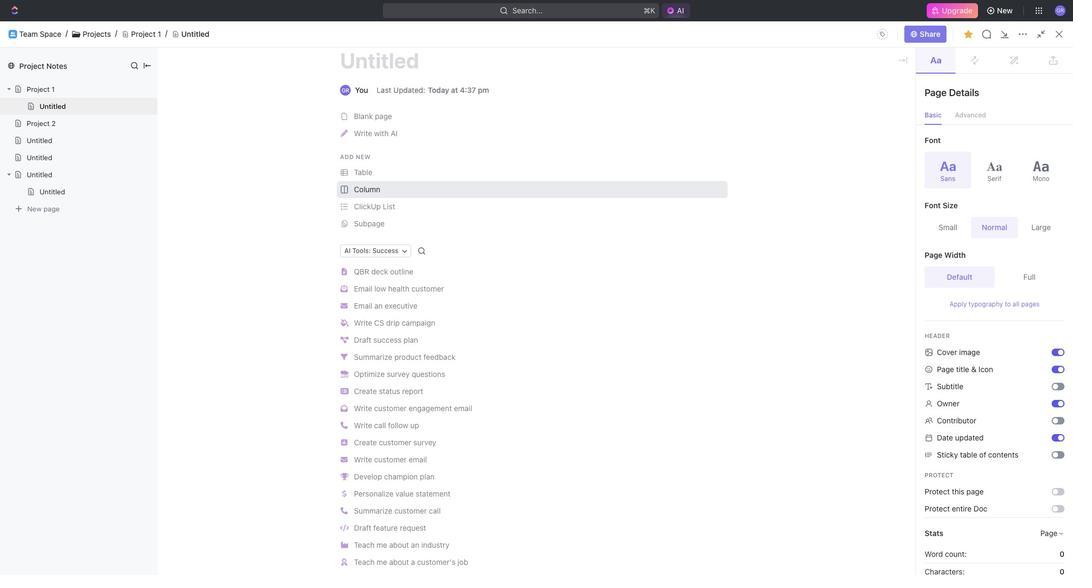 Task type: describe. For each thing, give the bounding box(es) containing it.
row containing location
[[149, 188, 1061, 206]]

1 horizontal spatial 1
[[158, 29, 161, 38]]

draft success plan
[[354, 335, 418, 345]]

page for page title & icon
[[937, 365, 955, 374]]

value
[[396, 489, 414, 498]]

home link
[[4, 52, 131, 69]]

last updated: today at 4:37 pm
[[377, 86, 489, 95]]

title
[[957, 365, 970, 374]]

diagram project image
[[340, 337, 348, 344]]

qbr deck outline
[[354, 267, 414, 276]]

ai button
[[662, 3, 691, 18]]

sidebar navigation
[[0, 21, 136, 575]]

summarize product feedback
[[354, 353, 456, 362]]

ai inside write with ai button
[[391, 129, 398, 138]]

blank page button
[[337, 108, 728, 125]]

rectangle list image
[[340, 388, 348, 395]]

cover
[[937, 348, 958, 357]]

summarize customer call
[[354, 506, 441, 515]]

campaign
[[402, 318, 436, 327]]

1 column header from the left
[[149, 188, 161, 206]]

0 horizontal spatial project notes
[[19, 61, 67, 70]]

default
[[947, 272, 973, 281]]

favorites
[[9, 155, 37, 163]]

email an executive
[[354, 301, 418, 310]]

write cs drip campaign button
[[337, 315, 728, 332]]

write for write customer engagement email
[[354, 404, 372, 413]]

draft feature request button
[[337, 520, 728, 537]]

projects link
[[83, 29, 111, 39]]

4 mins ago row
[[149, 204, 1061, 225]]

4:37
[[460, 86, 476, 95]]

write for write with ai
[[354, 129, 372, 138]]

summarize customer call button
[[337, 503, 728, 520]]

space for user group image at the left top of the page
[[40, 29, 61, 38]]

0 vertical spatial email
[[454, 404, 472, 413]]

envelope image
[[341, 456, 348, 463]]

protect for protect entire doc
[[925, 504, 950, 513]]

date
[[937, 433, 953, 442]]

&
[[972, 365, 977, 374]]

draft for draft success plan
[[354, 335, 372, 345]]

4 cell from the left
[[786, 205, 871, 224]]

teach me about an industry button
[[337, 537, 728, 554]]

upgrade
[[942, 6, 973, 15]]

normal
[[982, 223, 1008, 232]]

ai for ai tools: success
[[344, 247, 351, 255]]

Search by name... text field
[[891, 167, 1026, 183]]

create customer survey
[[354, 438, 436, 447]]

0 horizontal spatial email
[[409, 455, 427, 464]]

feedback
[[424, 353, 456, 362]]

image
[[960, 348, 980, 357]]

about for a
[[389, 558, 409, 567]]

tools:
[[353, 247, 371, 255]]

entire
[[952, 504, 972, 513]]

develop champion plan
[[354, 472, 435, 481]]

qbr
[[354, 267, 369, 276]]

add new
[[340, 153, 371, 160]]

feature
[[374, 523, 398, 532]]

fill drip image
[[340, 320, 348, 327]]

write for write cs drip campaign
[[354, 318, 372, 327]]

4
[[877, 210, 882, 219]]

advanced
[[955, 111, 987, 119]]

mins
[[884, 210, 901, 219]]

follow
[[388, 421, 408, 430]]

develop champion plan button
[[337, 468, 728, 486]]

write cs drip campaign
[[354, 318, 436, 327]]

optimize
[[354, 370, 385, 379]]

team space for user group image at the left top of the page
[[19, 29, 61, 38]]

teach for teach me about a customer's job
[[354, 558, 375, 567]]

champion
[[384, 472, 418, 481]]

space for user group icon
[[46, 208, 68, 217]]

about for an
[[389, 541, 409, 550]]

report
[[402, 387, 423, 396]]

new button
[[983, 2, 1020, 19]]

tags
[[668, 193, 682, 201]]

small
[[939, 223, 958, 232]]

project notes inside "link"
[[484, 92, 531, 101]]

team for team space link for user group icon
[[26, 208, 44, 217]]

customer for email
[[374, 455, 407, 464]]

notes inside project notes "link"
[[511, 92, 531, 101]]

1 vertical spatial an
[[411, 541, 420, 550]]

2 cell from the left
[[555, 205, 662, 224]]

plan for develop champion plan
[[420, 472, 435, 481]]

write customer email
[[354, 455, 427, 464]]

team space link for user group image at the left top of the page
[[19, 29, 61, 39]]

ago
[[903, 210, 915, 219]]

1 vertical spatial project 1
[[27, 85, 55, 93]]

cover image
[[937, 348, 980, 357]]

write with ai button
[[337, 125, 728, 142]]

new for new page
[[27, 204, 42, 213]]

qbr deck outline button
[[337, 263, 728, 280]]

customer inside button
[[412, 284, 444, 293]]

ai tools: success
[[344, 247, 399, 255]]

contributor
[[937, 416, 977, 425]]

me for teach me about an industry
[[377, 541, 387, 550]]

health
[[388, 284, 410, 293]]

2 column header from the left
[[786, 188, 871, 206]]

⌘k
[[644, 6, 655, 15]]

email low health customer
[[354, 284, 444, 293]]

share
[[920, 29, 941, 38]]

industry
[[422, 541, 450, 550]]

envelope image
[[341, 303, 348, 310]]

you
[[355, 86, 368, 95]]

stats
[[925, 529, 944, 538]]

trophy image
[[340, 473, 348, 481]]

page details
[[925, 87, 980, 98]]

table button
[[337, 164, 728, 181]]

ai tools: success button
[[340, 245, 411, 257]]

pm
[[478, 86, 489, 95]]

project inside "link"
[[484, 92, 508, 101]]

low
[[375, 284, 386, 293]]

1 horizontal spatial docs
[[155, 29, 173, 38]]

create customer survey button
[[337, 434, 728, 451]]

width
[[945, 250, 966, 260]]

favorites button
[[4, 153, 41, 166]]

size
[[943, 201, 958, 210]]

page button
[[1041, 529, 1065, 538]]

customer for call
[[395, 506, 427, 515]]

dollar sign image
[[342, 491, 347, 498]]

page for blank page
[[375, 112, 392, 121]]

project up docs link at the top of the page
[[19, 61, 44, 70]]

new page
[[27, 204, 60, 213]]

team space for user group icon
[[26, 208, 68, 217]]

1 cell from the left
[[149, 205, 161, 224]]

write call follow up
[[354, 421, 419, 430]]

last
[[377, 86, 391, 95]]

font for font
[[925, 136, 941, 145]]

2 horizontal spatial page
[[967, 487, 984, 496]]

tab list containing assigned
[[162, 167, 417, 188]]

user group image
[[10, 32, 15, 36]]

serif
[[988, 174, 1002, 182]]

success
[[373, 247, 399, 255]]

apply
[[950, 300, 967, 308]]

teach for teach me about an industry
[[354, 541, 375, 550]]

write for write call follow up
[[354, 421, 372, 430]]

summarize for summarize customer call
[[354, 506, 393, 515]]

3 cell from the left
[[662, 205, 786, 224]]

project right "projects"
[[131, 29, 156, 38]]

optimize survey questions button
[[337, 366, 728, 383]]

1 horizontal spatial survey
[[414, 438, 436, 447]]

page for page details
[[925, 87, 947, 98]]

updated:
[[394, 86, 425, 95]]



Task type: vqa. For each thing, say whether or not it's contained in the screenshot.
23 at right bottom
no



Task type: locate. For each thing, give the bounding box(es) containing it.
1 vertical spatial create
[[354, 438, 377, 447]]

status
[[379, 387, 400, 396]]

large
[[1032, 223, 1051, 232]]

project notes up "blank page" 'button'
[[484, 92, 531, 101]]

tab list
[[162, 167, 417, 188]]

drip
[[386, 318, 400, 327]]

plan up product
[[404, 335, 418, 345]]

5 cell from the left
[[1042, 205, 1061, 224]]

1 vertical spatial project notes
[[484, 92, 531, 101]]

me for teach me about a customer's job
[[377, 558, 387, 567]]

sans
[[941, 174, 956, 182]]

create for create status report
[[354, 387, 377, 396]]

docs link
[[4, 88, 131, 105]]

page right user group icon
[[44, 204, 60, 213]]

summarize down personalize
[[354, 506, 393, 515]]

1 vertical spatial 1
[[52, 85, 55, 93]]

new doc button
[[1025, 26, 1069, 43]]

1 vertical spatial doc
[[974, 504, 988, 513]]

1 teach from the top
[[354, 541, 375, 550]]

0 vertical spatial team space
[[19, 29, 61, 38]]

write up 'develop'
[[354, 455, 372, 464]]

new up search docs
[[997, 6, 1013, 15]]

1 vertical spatial plan
[[420, 472, 435, 481]]

draft for draft feature request
[[354, 523, 372, 532]]

untitled
[[181, 29, 209, 38], [340, 48, 419, 73], [40, 102, 66, 111], [27, 136, 52, 145], [27, 153, 52, 162], [27, 170, 52, 179], [40, 187, 65, 196]]

survey down summarize product feedback
[[387, 370, 410, 379]]

1 horizontal spatial doc
[[1049, 29, 1063, 38]]

count:
[[945, 550, 967, 559]]

clickup
[[354, 202, 381, 211]]

0 vertical spatial team space link
[[19, 29, 61, 39]]

typography
[[969, 300, 1003, 308]]

gr
[[1057, 7, 1064, 14], [342, 87, 349, 94]]

subpage button
[[337, 215, 728, 232]]

personalize
[[354, 489, 394, 498]]

2 vertical spatial protect
[[925, 504, 950, 513]]

personalize value statement
[[354, 489, 451, 498]]

search docs
[[969, 29, 1014, 38]]

protect down sticky
[[925, 472, 954, 479]]

summarize up optimize
[[354, 353, 393, 362]]

create
[[354, 387, 377, 396], [354, 438, 377, 447]]

square poll vertical image
[[341, 439, 348, 446]]

ai right ⌘k
[[677, 6, 684, 15]]

1 email from the top
[[354, 284, 373, 293]]

notes right home
[[46, 61, 67, 70]]

write inside write customer email button
[[354, 455, 372, 464]]

project
[[131, 29, 156, 38], [19, 61, 44, 70], [27, 85, 50, 93], [484, 92, 508, 101], [27, 119, 50, 128]]

draft right diagram project icon
[[354, 335, 372, 345]]

customer's
[[417, 558, 456, 567]]

dashboards
[[26, 110, 67, 119]]

sticky table of contents
[[937, 450, 1019, 459]]

space up home
[[40, 29, 61, 38]]

0 vertical spatial create
[[354, 387, 377, 396]]

4 mins ago cell
[[871, 205, 957, 224]]

basic
[[925, 111, 942, 119]]

call down statement
[[429, 506, 441, 515]]

teach me about a customer's job
[[354, 558, 468, 567]]

0 vertical spatial me
[[377, 541, 387, 550]]

1 draft from the top
[[354, 335, 372, 345]]

2 horizontal spatial new
[[1031, 29, 1047, 38]]

summarize inside button
[[354, 353, 393, 362]]

phone image down dollar sign 'image'
[[341, 508, 348, 515]]

0 vertical spatial an
[[375, 301, 383, 310]]

4 write from the top
[[354, 421, 372, 430]]

2 horizontal spatial docs
[[996, 29, 1014, 38]]

apply typography to all pages
[[950, 300, 1040, 308]]

0 horizontal spatial column header
[[149, 188, 161, 206]]

font left size
[[925, 201, 941, 210]]

email inside button
[[354, 284, 373, 293]]

file powerpoint image
[[342, 268, 347, 275]]

team right user group icon
[[26, 208, 44, 217]]

write inside write customer engagement email button
[[354, 404, 372, 413]]

doc right entire
[[974, 504, 988, 513]]

ai inside ai tools: success button
[[344, 247, 351, 255]]

summarize for summarize product feedback
[[354, 353, 393, 362]]

team space right user group icon
[[26, 208, 68, 217]]

email for email an executive
[[354, 301, 373, 310]]

create for create customer survey
[[354, 438, 377, 447]]

1 horizontal spatial column header
[[786, 188, 871, 206]]

space inside sidebar navigation
[[46, 208, 68, 217]]

about inside teach me about a customer's job button
[[389, 558, 409, 567]]

0 vertical spatial 1
[[158, 29, 161, 38]]

assigned
[[341, 172, 374, 181]]

2 teach from the top
[[354, 558, 375, 567]]

draft success plan button
[[337, 332, 728, 349]]

a
[[411, 558, 415, 567]]

an up the cs
[[375, 301, 383, 310]]

0 horizontal spatial project 1
[[27, 85, 55, 93]]

about down draft feature request
[[389, 541, 409, 550]]

me down teach me about an industry
[[377, 558, 387, 567]]

0 vertical spatial summarize
[[354, 353, 393, 362]]

page for new page
[[44, 204, 60, 213]]

protect left this
[[925, 487, 950, 496]]

0 vertical spatial ai
[[677, 6, 684, 15]]

notes up "blank page" 'button'
[[511, 92, 531, 101]]

1 vertical spatial email
[[409, 455, 427, 464]]

header
[[925, 332, 950, 339]]

1 horizontal spatial ai
[[391, 129, 398, 138]]

sticky
[[937, 450, 958, 459]]

docs inside button
[[996, 29, 1014, 38]]

2 write from the top
[[354, 318, 372, 327]]

2 protect from the top
[[925, 487, 950, 496]]

0 vertical spatial survey
[[387, 370, 410, 379]]

0 horizontal spatial survey
[[387, 370, 410, 379]]

write left the cs
[[354, 318, 372, 327]]

1 horizontal spatial project notes
[[484, 92, 531, 101]]

deck
[[371, 267, 388, 276]]

0 vertical spatial plan
[[404, 335, 418, 345]]

sharing
[[963, 193, 986, 201]]

1 vertical spatial notes
[[511, 92, 531, 101]]

1 vertical spatial ai
[[391, 129, 398, 138]]

0 vertical spatial notes
[[46, 61, 67, 70]]

1 vertical spatial team
[[26, 208, 44, 217]]

project up dashboards
[[27, 85, 50, 93]]

1 about from the top
[[389, 541, 409, 550]]

2 vertical spatial new
[[27, 204, 42, 213]]

column header
[[149, 188, 161, 206], [786, 188, 871, 206]]

space right user group icon
[[46, 208, 68, 217]]

plan
[[404, 335, 418, 345], [420, 472, 435, 481]]

0 vertical spatial protect
[[925, 472, 954, 479]]

team for user group image at the left top of the page team space link
[[19, 29, 38, 38]]

write customer engagement email
[[354, 404, 472, 413]]

write down blank
[[354, 129, 372, 138]]

develop
[[354, 472, 382, 481]]

1 vertical spatial team space
[[26, 208, 68, 217]]

project 1 right "projects"
[[131, 29, 161, 38]]

personalize value statement button
[[337, 486, 728, 503]]

2 email from the top
[[354, 301, 373, 310]]

0 horizontal spatial new
[[27, 204, 42, 213]]

phone image for summarize customer call
[[341, 508, 348, 515]]

doc inside new doc button
[[1049, 29, 1063, 38]]

0 vertical spatial team
[[19, 29, 38, 38]]

project left 2
[[27, 119, 50, 128]]

table
[[960, 450, 978, 459]]

1 horizontal spatial gr
[[1057, 7, 1064, 14]]

2 me from the top
[[377, 558, 387, 567]]

email
[[354, 284, 373, 293], [354, 301, 373, 310]]

email low health customer button
[[337, 280, 728, 298]]

call left follow at bottom
[[374, 421, 386, 430]]

1 vertical spatial protect
[[925, 487, 950, 496]]

statement
[[416, 489, 451, 498]]

dropdown menu image
[[874, 26, 891, 43]]

1 vertical spatial about
[[389, 558, 409, 567]]

0 vertical spatial email
[[354, 284, 373, 293]]

0 horizontal spatial ai
[[344, 247, 351, 255]]

space
[[40, 29, 61, 38], [46, 208, 68, 217]]

draft
[[354, 335, 372, 345], [354, 523, 372, 532]]

project 1 up dashboards
[[27, 85, 55, 93]]

outline
[[390, 267, 414, 276]]

2 summarize from the top
[[354, 506, 393, 515]]

write customer engagement email button
[[337, 400, 728, 417]]

1 vertical spatial font
[[925, 201, 941, 210]]

1 vertical spatial teach
[[354, 558, 375, 567]]

4 mins ago table
[[149, 188, 1061, 225]]

plan inside button
[[420, 472, 435, 481]]

1 vertical spatial team space link
[[26, 204, 129, 221]]

0 vertical spatial teach
[[354, 541, 375, 550]]

2 vertical spatial page
[[967, 487, 984, 496]]

email for email low health customer
[[354, 284, 373, 293]]

phone image inside summarize customer call button
[[341, 508, 348, 515]]

customer for engagement
[[374, 404, 407, 413]]

0 vertical spatial call
[[374, 421, 386, 430]]

envelope open image
[[341, 405, 348, 412]]

1 me from the top
[[377, 541, 387, 550]]

email up champion
[[409, 455, 427, 464]]

1 horizontal spatial call
[[429, 506, 441, 515]]

4 mins ago
[[877, 210, 915, 219]]

page up with
[[375, 112, 392, 121]]

industry image
[[340, 542, 348, 549]]

code image
[[340, 525, 349, 532]]

about inside teach me about an industry button
[[389, 541, 409, 550]]

font size
[[925, 201, 958, 210]]

2 phone image from the top
[[341, 508, 348, 515]]

new
[[997, 6, 1013, 15], [1031, 29, 1047, 38], [27, 204, 42, 213]]

contents
[[989, 450, 1019, 459]]

write inside "write cs drip campaign" button
[[354, 318, 372, 327]]

write inside write call follow up button
[[354, 421, 372, 430]]

1 vertical spatial gr
[[342, 87, 349, 94]]

1 vertical spatial page
[[44, 204, 60, 213]]

1 horizontal spatial an
[[411, 541, 420, 550]]

ai right with
[[391, 129, 398, 138]]

write inside write with ai button
[[354, 129, 372, 138]]

customer up develop champion plan
[[374, 455, 407, 464]]

customer down the status
[[374, 404, 407, 413]]

1 protect from the top
[[925, 472, 954, 479]]

cs
[[374, 318, 384, 327]]

0 horizontal spatial plan
[[404, 335, 418, 345]]

write with ai
[[354, 129, 398, 138]]

project notes link
[[465, 89, 745, 106]]

team inside sidebar navigation
[[26, 208, 44, 217]]

up
[[410, 421, 419, 430]]

pencil image
[[341, 130, 348, 137]]

email right engagement
[[454, 404, 472, 413]]

page right this
[[967, 487, 984, 496]]

project right 4:37
[[484, 92, 508, 101]]

new right search docs
[[1031, 29, 1047, 38]]

1 vertical spatial call
[[429, 506, 441, 515]]

customer up request
[[395, 506, 427, 515]]

2
[[52, 119, 56, 128]]

about left a
[[389, 558, 409, 567]]

0 vertical spatial project notes
[[19, 61, 67, 70]]

smog image
[[340, 371, 349, 378]]

2 draft from the top
[[354, 523, 372, 532]]

1 create from the top
[[354, 387, 377, 396]]

1 horizontal spatial project 1
[[131, 29, 161, 38]]

draft right code image
[[354, 523, 372, 532]]

plan inside button
[[404, 335, 418, 345]]

1 vertical spatial summarize
[[354, 506, 393, 515]]

0 vertical spatial font
[[925, 136, 941, 145]]

0 vertical spatial doc
[[1049, 29, 1063, 38]]

font for font size
[[925, 201, 941, 210]]

protect down protect this page
[[925, 504, 950, 513]]

subpage
[[354, 219, 385, 228]]

teach right industry icon
[[354, 541, 375, 550]]

2 font from the top
[[925, 201, 941, 210]]

1 horizontal spatial page
[[375, 112, 392, 121]]

gr left you
[[342, 87, 349, 94]]

write
[[354, 129, 372, 138], [354, 318, 372, 327], [354, 404, 372, 413], [354, 421, 372, 430], [354, 455, 372, 464]]

table
[[354, 168, 373, 177]]

cell
[[149, 205, 161, 224], [555, 205, 662, 224], [662, 205, 786, 224], [786, 205, 871, 224], [1042, 205, 1061, 224]]

0 horizontal spatial 1
[[52, 85, 55, 93]]

filter image
[[341, 354, 348, 361]]

draft inside the 'draft success plan' button
[[354, 335, 372, 345]]

1 vertical spatial draft
[[354, 523, 372, 532]]

team space link for user group icon
[[26, 204, 129, 221]]

envelope open text image
[[341, 285, 348, 293]]

0 vertical spatial project 1
[[131, 29, 161, 38]]

project 2
[[27, 119, 56, 128]]

optimize survey questions
[[354, 370, 445, 379]]

0 horizontal spatial docs
[[26, 92, 44, 101]]

notes
[[46, 61, 67, 70], [511, 92, 531, 101]]

all
[[1013, 300, 1020, 308]]

0 vertical spatial new
[[997, 6, 1013, 15]]

2 create from the top
[[354, 438, 377, 447]]

user group image
[[11, 209, 19, 216]]

ai inside ai button
[[677, 6, 684, 15]]

1 horizontal spatial notes
[[511, 92, 531, 101]]

1 vertical spatial me
[[377, 558, 387, 567]]

0 horizontal spatial doc
[[974, 504, 988, 513]]

1 horizontal spatial plan
[[420, 472, 435, 481]]

ai for ai
[[677, 6, 684, 15]]

1 vertical spatial space
[[46, 208, 68, 217]]

team right user group image at the left top of the page
[[19, 29, 38, 38]]

2 vertical spatial ai
[[344, 247, 351, 255]]

phone image for write call follow up
[[341, 422, 348, 429]]

request
[[400, 523, 426, 532]]

0 vertical spatial draft
[[354, 335, 372, 345]]

customer down follow at bottom
[[379, 438, 412, 447]]

user astronaut image
[[341, 559, 348, 566]]

page for page width
[[925, 250, 943, 260]]

3 protect from the top
[[925, 504, 950, 513]]

project notes up docs link at the top of the page
[[19, 61, 67, 70]]

phone image inside write call follow up button
[[341, 422, 348, 429]]

word
[[925, 550, 943, 559]]

0 horizontal spatial notes
[[46, 61, 67, 70]]

gr inside dropdown button
[[1057, 7, 1064, 14]]

new
[[356, 153, 371, 160]]

write for write customer email
[[354, 455, 372, 464]]

2 horizontal spatial ai
[[677, 6, 684, 15]]

summarize inside button
[[354, 506, 393, 515]]

with
[[374, 129, 389, 138]]

phone image down envelope open icon
[[341, 422, 348, 429]]

executive
[[385, 301, 418, 310]]

0 horizontal spatial an
[[375, 301, 383, 310]]

at
[[451, 86, 458, 95]]

font
[[925, 136, 941, 145], [925, 201, 941, 210]]

gr up new doc
[[1057, 7, 1064, 14]]

email right envelope icon on the left bottom
[[354, 301, 373, 310]]

0 horizontal spatial page
[[44, 204, 60, 213]]

1 summarize from the top
[[354, 353, 393, 362]]

upgrade link
[[927, 3, 978, 18]]

doc down gr dropdown button
[[1049, 29, 1063, 38]]

font down basic at the right top of page
[[925, 136, 941, 145]]

archived
[[383, 172, 415, 181]]

project 1
[[131, 29, 161, 38], [27, 85, 55, 93]]

protect this page
[[925, 487, 984, 496]]

1 font from the top
[[925, 136, 941, 145]]

email inside button
[[354, 301, 373, 310]]

0 vertical spatial page
[[375, 112, 392, 121]]

plan for draft success plan
[[404, 335, 418, 345]]

3 write from the top
[[354, 404, 372, 413]]

2 about from the top
[[389, 558, 409, 567]]

1
[[158, 29, 161, 38], [52, 85, 55, 93]]

0 vertical spatial space
[[40, 29, 61, 38]]

1 vertical spatial new
[[1031, 29, 1047, 38]]

customer for survey
[[379, 438, 412, 447]]

team space inside sidebar navigation
[[26, 208, 68, 217]]

1 phone image from the top
[[341, 422, 348, 429]]

an
[[375, 301, 383, 310], [411, 541, 420, 550]]

customer right health
[[412, 284, 444, 293]]

team space up home
[[19, 29, 61, 38]]

0 vertical spatial about
[[389, 541, 409, 550]]

an up a
[[411, 541, 420, 550]]

1 vertical spatial phone image
[[341, 508, 348, 515]]

today
[[428, 86, 449, 95]]

pages
[[1022, 300, 1040, 308]]

1 horizontal spatial email
[[454, 404, 472, 413]]

write left follow at bottom
[[354, 421, 372, 430]]

phone image
[[341, 422, 348, 429], [341, 508, 348, 515]]

new for new doc
[[1031, 29, 1047, 38]]

search docs button
[[955, 26, 1020, 43]]

about
[[389, 541, 409, 550], [389, 558, 409, 567]]

plan up statement
[[420, 472, 435, 481]]

0 vertical spatial phone image
[[341, 422, 348, 429]]

create right the square poll vertical image
[[354, 438, 377, 447]]

dashboards link
[[4, 106, 131, 123]]

write right envelope open icon
[[354, 404, 372, 413]]

new for new
[[997, 6, 1013, 15]]

0 horizontal spatial call
[[374, 421, 386, 430]]

survey down up
[[414, 438, 436, 447]]

location
[[561, 193, 587, 201]]

me down feature
[[377, 541, 387, 550]]

docs
[[155, 29, 173, 38], [996, 29, 1014, 38], [26, 92, 44, 101]]

new right user group icon
[[27, 204, 42, 213]]

protect for protect this page
[[925, 487, 950, 496]]

page inside 'button'
[[375, 112, 392, 121]]

summarize
[[354, 353, 393, 362], [354, 506, 393, 515]]

docs inside sidebar navigation
[[26, 92, 44, 101]]

ai left tools:
[[344, 247, 351, 255]]

0 vertical spatial gr
[[1057, 7, 1064, 14]]

1 write from the top
[[354, 129, 372, 138]]

create down optimize
[[354, 387, 377, 396]]

1 horizontal spatial new
[[997, 6, 1013, 15]]

search...
[[512, 6, 543, 15]]

team
[[19, 29, 38, 38], [26, 208, 44, 217]]

1 vertical spatial survey
[[414, 438, 436, 447]]

row
[[149, 188, 1061, 206]]

1 vertical spatial email
[[354, 301, 373, 310]]

teach right user astronaut icon
[[354, 558, 375, 567]]

page width
[[925, 250, 966, 260]]

email left the 'low'
[[354, 284, 373, 293]]

draft inside draft feature request button
[[354, 523, 372, 532]]

5 write from the top
[[354, 455, 372, 464]]

0 horizontal spatial gr
[[342, 87, 349, 94]]

protect for protect
[[925, 472, 954, 479]]



